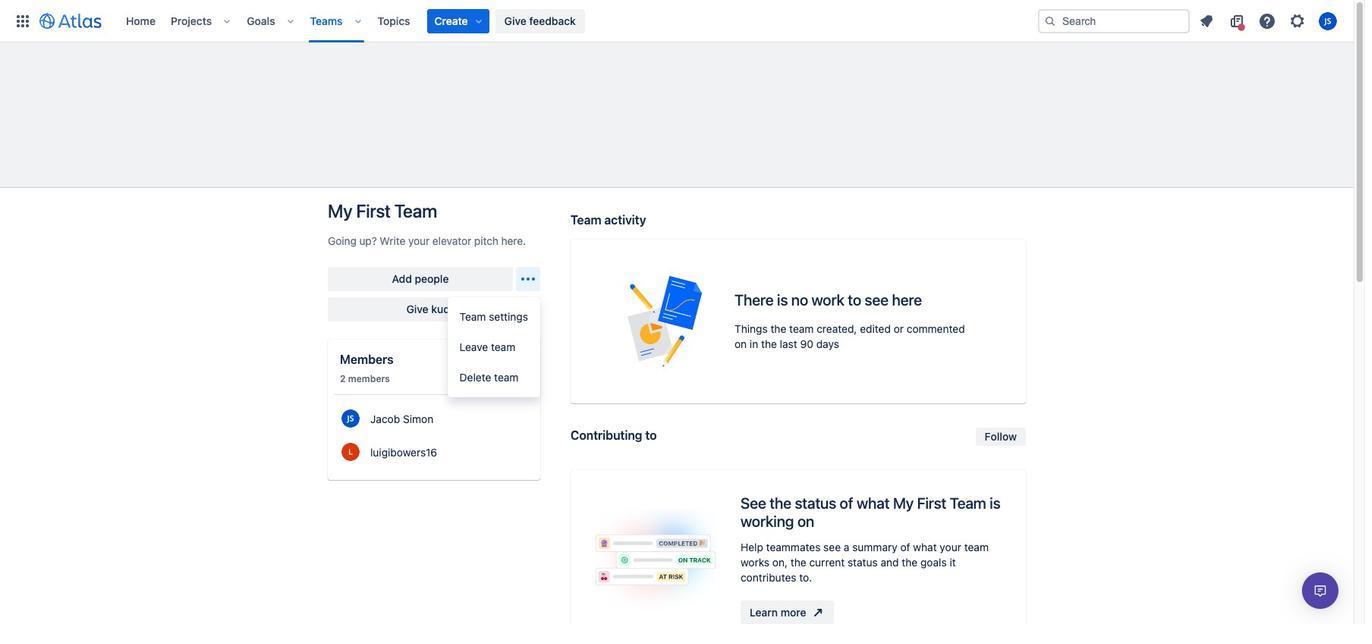 Task type: locate. For each thing, give the bounding box(es) containing it.
jacob simon
[[370, 413, 434, 426]]

team inside button
[[460, 310, 486, 323]]

things the team created, edited or commented on in the last 90 days
[[735, 323, 965, 351]]

0 vertical spatial on
[[735, 338, 747, 351]]

1 horizontal spatial what
[[913, 541, 937, 554]]

my up summary
[[893, 495, 914, 512]]

0 vertical spatial of
[[840, 495, 853, 512]]

leave
[[460, 341, 488, 354]]

0 horizontal spatial on
[[735, 338, 747, 351]]

my first team
[[328, 200, 437, 222]]

0 horizontal spatial see
[[824, 541, 841, 554]]

actions image
[[507, 411, 525, 429]]

0 horizontal spatial give
[[406, 303, 429, 316]]

banner containing home
[[0, 0, 1354, 43]]

add people button
[[328, 267, 513, 291]]

working
[[741, 513, 794, 531]]

add people
[[392, 272, 449, 285]]

status up the teammates
[[795, 495, 836, 512]]

status inside "see the status of what my first team is working on"
[[795, 495, 836, 512]]

0 vertical spatial your
[[408, 235, 430, 247]]

create
[[435, 14, 468, 27]]

1 horizontal spatial first
[[917, 495, 947, 512]]

0 vertical spatial see
[[865, 291, 889, 309]]

team
[[790, 323, 814, 335], [491, 341, 516, 354], [494, 371, 519, 384], [965, 541, 989, 554]]

on up the teammates
[[798, 513, 815, 531]]

banner
[[0, 0, 1354, 43]]

status down summary
[[848, 556, 878, 569]]

what up goals
[[913, 541, 937, 554]]

1 vertical spatial on
[[798, 513, 815, 531]]

projects
[[171, 14, 212, 27]]

see left a
[[824, 541, 841, 554]]

team settings
[[460, 310, 528, 323]]

give feedback button
[[495, 9, 585, 33]]

first
[[356, 200, 391, 222], [917, 495, 947, 512]]

follow
[[985, 430, 1017, 443]]

first inside "see the status of what my first team is working on"
[[917, 495, 947, 512]]

to
[[848, 291, 862, 309], [645, 429, 657, 443]]

0 horizontal spatial is
[[777, 291, 788, 309]]

delete team button
[[448, 363, 540, 393]]

elevator
[[433, 235, 472, 247]]

open intercom messenger image
[[1312, 582, 1330, 600]]

1 horizontal spatial my
[[893, 495, 914, 512]]

jacob simon link
[[334, 405, 534, 435]]

going
[[328, 235, 357, 247]]

learn more link
[[741, 601, 834, 625]]

0 vertical spatial is
[[777, 291, 788, 309]]

1 vertical spatial your
[[940, 541, 962, 554]]

group containing team settings
[[448, 298, 540, 398]]

edited
[[860, 323, 891, 335]]

of inside help teammates see a summary of what your team works on, the current status and the goals it contributes to.
[[901, 541, 911, 554]]

1 vertical spatial of
[[901, 541, 911, 554]]

my inside "see the status of what my first team is working on"
[[893, 495, 914, 512]]

see inside help teammates see a summary of what your team works on, the current status and the goals it contributes to.
[[824, 541, 841, 554]]

your
[[408, 235, 430, 247], [940, 541, 962, 554]]

learn more
[[750, 606, 807, 619]]

luigibowers16 link
[[334, 438, 534, 468]]

help image
[[1259, 12, 1277, 30]]

add
[[392, 272, 412, 285]]

0 vertical spatial status
[[795, 495, 836, 512]]

1 horizontal spatial is
[[990, 495, 1001, 512]]

your up 'it'
[[940, 541, 962, 554]]

team up 'leave'
[[460, 310, 486, 323]]

home
[[126, 14, 156, 27]]

0 horizontal spatial what
[[857, 495, 890, 512]]

90
[[800, 338, 814, 351]]

there
[[735, 291, 774, 309]]

give inside top element
[[504, 14, 527, 27]]

1 vertical spatial to
[[645, 429, 657, 443]]

summary
[[853, 541, 898, 554]]

0 vertical spatial give
[[504, 14, 527, 27]]

0 horizontal spatial first
[[356, 200, 391, 222]]

team inside the leave team button
[[491, 341, 516, 354]]

going up? write your elevator pitch here.
[[328, 235, 526, 247]]

0 horizontal spatial status
[[795, 495, 836, 512]]

your right write
[[408, 235, 430, 247]]

0 vertical spatial what
[[857, 495, 890, 512]]

team up 'it'
[[950, 495, 987, 512]]

is
[[777, 291, 788, 309], [990, 495, 1001, 512]]

contributing to
[[571, 429, 657, 443]]

of up a
[[840, 495, 853, 512]]

see up the edited
[[865, 291, 889, 309]]

1 horizontal spatial your
[[940, 541, 962, 554]]

status
[[795, 495, 836, 512], [848, 556, 878, 569]]

of right summary
[[901, 541, 911, 554]]

team
[[395, 200, 437, 222], [571, 213, 602, 227], [460, 310, 486, 323], [950, 495, 987, 512]]

team inside "see the status of what my first team is working on"
[[950, 495, 987, 512]]

is down follow button
[[990, 495, 1001, 512]]

there is no work to see here
[[735, 291, 922, 309]]

team inside delete team "button"
[[494, 371, 519, 384]]

the right in
[[761, 338, 777, 351]]

give
[[504, 14, 527, 27], [406, 303, 429, 316]]

1 vertical spatial is
[[990, 495, 1001, 512]]

projects link
[[166, 9, 217, 33]]

1 horizontal spatial on
[[798, 513, 815, 531]]

your inside help teammates see a summary of what your team works on, the current status and the goals it contributes to.
[[940, 541, 962, 554]]

to right work
[[848, 291, 862, 309]]

give left kudos
[[406, 303, 429, 316]]

see the status of what my first team is working on
[[741, 495, 1001, 531]]

delete team
[[460, 371, 519, 384]]

on
[[735, 338, 747, 351], [798, 513, 815, 531]]

0 horizontal spatial your
[[408, 235, 430, 247]]

jacob
[[370, 413, 400, 426]]

in
[[750, 338, 758, 351]]

1 vertical spatial give
[[406, 303, 429, 316]]

1 horizontal spatial give
[[504, 14, 527, 27]]

my up going
[[328, 200, 352, 222]]

2
[[340, 373, 346, 385]]

0 vertical spatial to
[[848, 291, 862, 309]]

up?
[[359, 235, 377, 247]]

1 vertical spatial what
[[913, 541, 937, 554]]

the up working
[[770, 495, 792, 512]]

1 vertical spatial status
[[848, 556, 878, 569]]

give left feedback at the top left of page
[[504, 14, 527, 27]]

what
[[857, 495, 890, 512], [913, 541, 937, 554]]

and
[[881, 556, 899, 569]]

2 members
[[340, 373, 390, 385]]

first up goals
[[917, 495, 947, 512]]

first up the up?
[[356, 200, 391, 222]]

1 horizontal spatial of
[[901, 541, 911, 554]]

teammates
[[766, 541, 821, 554]]

team inside things the team created, edited or commented on in the last 90 days
[[790, 323, 814, 335]]

1 vertical spatial see
[[824, 541, 841, 554]]

topics link
[[373, 9, 415, 33]]

delete
[[460, 371, 491, 384]]

of inside "see the status of what my first team is working on"
[[840, 495, 853, 512]]

give feedback
[[504, 14, 576, 27]]

the right and
[[902, 556, 918, 569]]

0 horizontal spatial of
[[840, 495, 853, 512]]

1 vertical spatial first
[[917, 495, 947, 512]]

settings image
[[1289, 12, 1307, 30]]

no
[[792, 291, 808, 309]]

teams
[[310, 14, 343, 27]]

to right contributing
[[645, 429, 657, 443]]

0 horizontal spatial my
[[328, 200, 352, 222]]

1 horizontal spatial status
[[848, 556, 878, 569]]

what up summary
[[857, 495, 890, 512]]

1 horizontal spatial to
[[848, 291, 862, 309]]

the
[[771, 323, 787, 335], [761, 338, 777, 351], [770, 495, 792, 512], [791, 556, 807, 569], [902, 556, 918, 569]]

on inside things the team created, edited or commented on in the last 90 days
[[735, 338, 747, 351]]

status inside help teammates see a summary of what your team works on, the current status and the goals it contributes to.
[[848, 556, 878, 569]]

learn
[[750, 606, 778, 619]]

the inside "see the status of what my first team is working on"
[[770, 495, 792, 512]]

is inside "see the status of what my first team is working on"
[[990, 495, 1001, 512]]

group
[[448, 298, 540, 398]]

of
[[840, 495, 853, 512], [901, 541, 911, 554]]

is left 'no'
[[777, 291, 788, 309]]

give kudos
[[406, 303, 462, 316]]

1 vertical spatial my
[[893, 495, 914, 512]]

on left in
[[735, 338, 747, 351]]

or
[[894, 323, 904, 335]]



Task type: vqa. For each thing, say whether or not it's contained in the screenshot.
Sep
no



Task type: describe. For each thing, give the bounding box(es) containing it.
current
[[809, 556, 845, 569]]

actions image
[[519, 270, 537, 288]]

give for give feedback
[[504, 14, 527, 27]]

days
[[817, 338, 839, 351]]

luigibowers16
[[370, 446, 437, 459]]

help teammates see a summary of what your team works on, the current status and the goals it contributes to.
[[741, 541, 989, 584]]

the up last
[[771, 323, 787, 335]]

it
[[950, 556, 956, 569]]

contributing
[[571, 429, 643, 443]]

what inside help teammates see a summary of what your team works on, the current status and the goals it contributes to.
[[913, 541, 937, 554]]

give kudos button
[[328, 298, 540, 322]]

topics
[[378, 14, 410, 27]]

contributes
[[741, 572, 797, 584]]

teams link
[[306, 9, 347, 33]]

switch to... image
[[14, 12, 32, 30]]

0 vertical spatial my
[[328, 200, 352, 222]]

people
[[415, 272, 449, 285]]

to.
[[800, 572, 812, 584]]

more
[[781, 606, 807, 619]]

here
[[892, 291, 922, 309]]

team up going up? write your elevator pitch here.
[[395, 200, 437, 222]]

members
[[340, 353, 394, 367]]

members
[[348, 373, 390, 385]]

notifications image
[[1198, 12, 1216, 30]]

create button
[[427, 9, 489, 33]]

write
[[380, 235, 406, 247]]

last
[[780, 338, 798, 351]]

home link
[[121, 9, 160, 33]]

0 vertical spatial first
[[356, 200, 391, 222]]

feedback
[[529, 14, 576, 27]]

0 horizontal spatial to
[[645, 429, 657, 443]]

a
[[844, 541, 850, 554]]

the down the teammates
[[791, 556, 807, 569]]

team settings button
[[448, 302, 540, 332]]

account image
[[1319, 12, 1337, 30]]

kudos
[[431, 303, 462, 316]]

what inside "see the status of what my first team is working on"
[[857, 495, 890, 512]]

see
[[741, 495, 766, 512]]

luigibowers16 button
[[370, 446, 498, 461]]

on inside "see the status of what my first team is working on"
[[798, 513, 815, 531]]

pitch
[[474, 235, 499, 247]]

goals
[[921, 556, 947, 569]]

created,
[[817, 323, 857, 335]]

goals
[[247, 14, 275, 27]]

goals link
[[242, 9, 280, 33]]

1 horizontal spatial see
[[865, 291, 889, 309]]

leave team button
[[448, 332, 540, 363]]

activity
[[605, 213, 646, 227]]

things
[[735, 323, 768, 335]]

follow button
[[976, 428, 1026, 446]]

search image
[[1044, 15, 1057, 27]]

work
[[812, 291, 845, 309]]

team activity
[[571, 213, 646, 227]]

top element
[[9, 0, 1038, 42]]

Search field
[[1038, 9, 1190, 33]]

jacob simon button
[[370, 412, 498, 427]]

commented
[[907, 323, 965, 335]]

works
[[741, 556, 770, 569]]

simon
[[403, 413, 434, 426]]

settings
[[489, 310, 528, 323]]

leave team
[[460, 341, 516, 354]]

team inside help teammates see a summary of what your team works on, the current status and the goals it contributes to.
[[965, 541, 989, 554]]

help
[[741, 541, 764, 554]]

team left activity
[[571, 213, 602, 227]]

give for give kudos
[[406, 303, 429, 316]]

on,
[[773, 556, 788, 569]]

here.
[[501, 235, 526, 247]]



